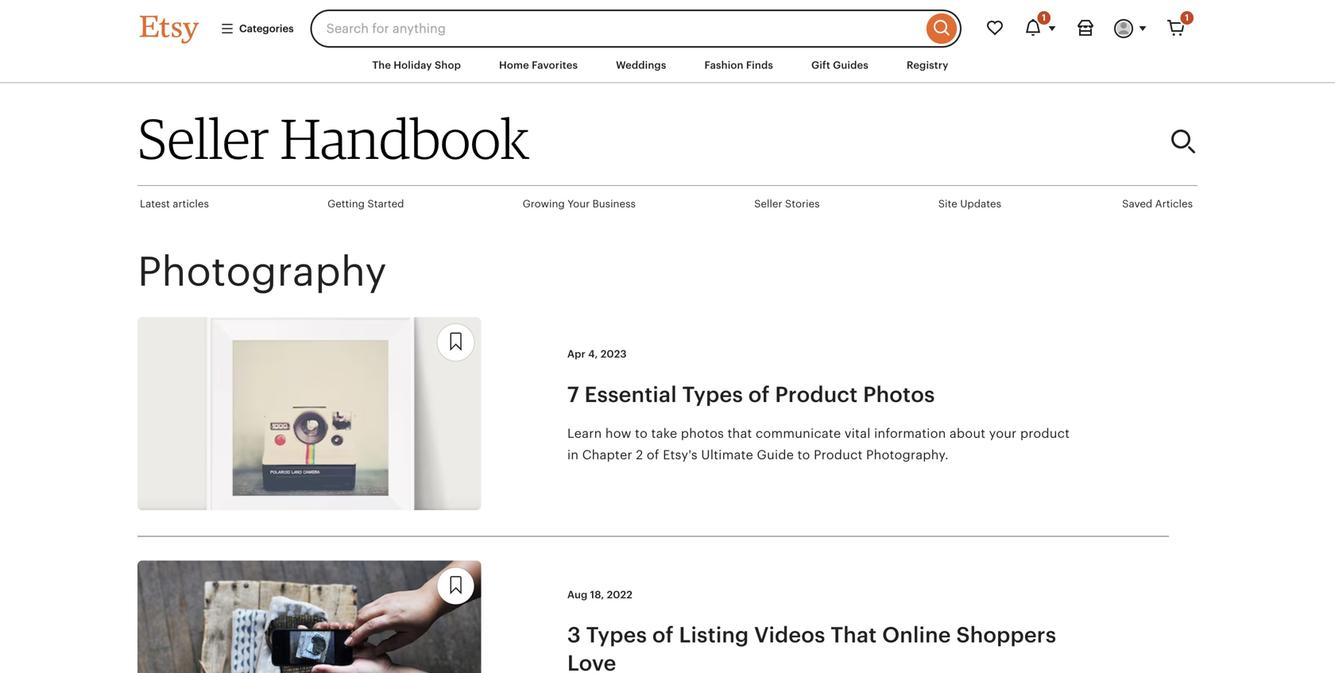 Task type: vqa. For each thing, say whether or not it's contained in the screenshot.
of
yes



Task type: locate. For each thing, give the bounding box(es) containing it.
apr
[[567, 348, 586, 360]]

0 horizontal spatial seller
[[137, 105, 269, 172]]

learn how to take photos that communicate vital information about your product in chapter 2 of etsy's ultimate guide to product photography.
[[567, 426, 1070, 462]]

4,
[[588, 348, 598, 360]]

growing your business
[[523, 198, 636, 210]]

types
[[682, 382, 743, 407], [586, 623, 647, 647]]

None search field
[[310, 10, 962, 48]]

1 vertical spatial seller
[[754, 198, 782, 210]]

seller handbook link
[[137, 105, 883, 172]]

1 link
[[1157, 10, 1195, 48]]

menu bar containing the holiday shop
[[111, 48, 1224, 84]]

in
[[567, 448, 579, 462]]

business
[[593, 198, 636, 210]]

fashion finds link
[[693, 51, 785, 80]]

1 horizontal spatial seller
[[754, 198, 782, 210]]

registry link
[[895, 51, 960, 80]]

weddings link
[[604, 51, 678, 80]]

1 vertical spatial of
[[647, 448, 659, 462]]

handbook
[[280, 105, 529, 172]]

seller
[[137, 105, 269, 172], [754, 198, 782, 210]]

of right 2 at left
[[647, 448, 659, 462]]

the holiday shop link
[[360, 51, 473, 80]]

vital
[[845, 426, 871, 441]]

1 vertical spatial types
[[586, 623, 647, 647]]

Search for anything text field
[[310, 10, 923, 48]]

of left listing
[[652, 623, 674, 647]]

chapter
[[582, 448, 632, 462]]

about
[[950, 426, 986, 441]]

saved articles link
[[1120, 186, 1195, 222]]

7
[[567, 382, 579, 407]]

0 vertical spatial seller
[[137, 105, 269, 172]]

product down vital
[[814, 448, 863, 462]]

site updates
[[938, 198, 1001, 210]]

that
[[831, 623, 877, 647]]

0 horizontal spatial to
[[635, 426, 648, 441]]

of
[[748, 382, 770, 407], [647, 448, 659, 462], [652, 623, 674, 647]]

18,
[[590, 589, 604, 601]]

photography
[[137, 249, 387, 295]]

guides
[[833, 59, 869, 71]]

1 vertical spatial product
[[814, 448, 863, 462]]

2023
[[601, 348, 627, 360]]

getting started
[[327, 198, 404, 210]]

of up the that
[[748, 382, 770, 407]]

product
[[775, 382, 858, 407], [814, 448, 863, 462]]

0 vertical spatial types
[[682, 382, 743, 407]]

to up 2 at left
[[635, 426, 648, 441]]

aug
[[567, 589, 588, 601]]

types up photos
[[682, 382, 743, 407]]

to down communicate
[[798, 448, 810, 462]]

take
[[651, 426, 677, 441]]

listing
[[679, 623, 749, 647]]

1 button
[[1014, 10, 1067, 48]]

communicate
[[756, 426, 841, 441]]

1 1 from the left
[[1042, 13, 1046, 23]]

seller stories link
[[752, 186, 822, 222]]

1 horizontal spatial 1
[[1185, 13, 1189, 23]]

started
[[367, 198, 404, 210]]

saved articles
[[1122, 198, 1193, 210]]

aug 18, 2022
[[567, 589, 633, 601]]

videos
[[754, 623, 825, 647]]

none search field inside categories banner
[[310, 10, 962, 48]]

seller for seller stories
[[754, 198, 782, 210]]

2 vertical spatial of
[[652, 623, 674, 647]]

learn
[[567, 426, 602, 441]]

gift guides
[[811, 59, 869, 71]]

1 vertical spatial to
[[798, 448, 810, 462]]

to
[[635, 426, 648, 441], [798, 448, 810, 462]]

0 vertical spatial product
[[775, 382, 858, 407]]

seller left stories
[[754, 198, 782, 210]]

photos
[[863, 382, 935, 407]]

latest articles
[[140, 198, 209, 210]]

etsy's
[[663, 448, 698, 462]]

1 horizontal spatial to
[[798, 448, 810, 462]]

7 essential types of product photos
[[567, 382, 935, 407]]

seller stories
[[754, 198, 820, 210]]

product up communicate
[[775, 382, 858, 407]]

photography.
[[866, 448, 949, 462]]

1 horizontal spatial types
[[682, 382, 743, 407]]

gift
[[811, 59, 830, 71]]

types up the love
[[586, 623, 647, 647]]

the
[[372, 59, 391, 71]]

seller for seller handbook
[[137, 105, 269, 172]]

of inside 3 types of listing videos that online shoppers love
[[652, 623, 674, 647]]

menu bar
[[111, 48, 1224, 84]]

3 types of listing videos that online shoppers love link
[[567, 621, 1076, 673]]

how
[[605, 426, 632, 441]]

stories
[[785, 198, 820, 210]]

0 horizontal spatial 1
[[1042, 13, 1046, 23]]

seller up articles
[[137, 105, 269, 172]]

holiday
[[394, 59, 432, 71]]

weddings
[[616, 59, 666, 71]]

0 horizontal spatial types
[[586, 623, 647, 647]]

1
[[1042, 13, 1046, 23], [1185, 13, 1189, 23]]

growing
[[523, 198, 565, 210]]

home favorites link
[[487, 51, 590, 80]]

7 essential types of product photos link
[[567, 380, 1076, 408]]



Task type: describe. For each thing, give the bounding box(es) containing it.
fashion finds
[[704, 59, 773, 71]]

home favorites
[[499, 59, 578, 71]]

site updates link
[[936, 186, 1004, 222]]

0 vertical spatial to
[[635, 426, 648, 441]]

3
[[567, 623, 581, 647]]

fashion
[[704, 59, 744, 71]]

seller handbook
[[137, 105, 529, 172]]

love
[[567, 651, 616, 673]]

types inside 3 types of listing videos that online shoppers love
[[586, 623, 647, 647]]

2 1 from the left
[[1185, 13, 1189, 23]]

product
[[1020, 426, 1070, 441]]

2022
[[607, 589, 633, 601]]

7 essential types of product photos image
[[137, 317, 481, 510]]

apr 4, 2023
[[567, 348, 627, 360]]

0 vertical spatial of
[[748, 382, 770, 407]]

3 types of listing videos that online shoppers love
[[567, 623, 1056, 673]]

registry
[[907, 59, 949, 71]]

online
[[882, 623, 951, 647]]

latest
[[140, 198, 170, 210]]

articles
[[173, 198, 209, 210]]

site
[[938, 198, 958, 210]]

of inside the learn how to take photos that communicate vital information about your product in chapter 2 of etsy's ultimate guide to product photography.
[[647, 448, 659, 462]]

favorites
[[532, 59, 578, 71]]

shoppers
[[956, 623, 1056, 647]]

the holiday shop
[[372, 59, 461, 71]]

getting
[[327, 198, 365, 210]]

articles
[[1155, 198, 1193, 210]]

saved
[[1122, 198, 1153, 210]]

ultimate
[[701, 448, 753, 462]]

shop
[[435, 59, 461, 71]]

gift guides link
[[799, 51, 880, 80]]

product inside the learn how to take photos that communicate vital information about your product in chapter 2 of etsy's ultimate guide to product photography.
[[814, 448, 863, 462]]

growing your business link
[[520, 186, 638, 222]]

your
[[568, 198, 590, 210]]

photos
[[681, 426, 724, 441]]

categories
[[239, 23, 294, 34]]

categories button
[[208, 14, 306, 43]]

updates
[[960, 198, 1001, 210]]

essential
[[584, 382, 677, 407]]

your
[[989, 426, 1017, 441]]

latest articles link
[[137, 186, 211, 222]]

categories banner
[[111, 0, 1224, 48]]

3 types of listing videos that online shoppers love image
[[137, 561, 481, 673]]

2
[[636, 448, 643, 462]]

guide
[[757, 448, 794, 462]]

getting started link
[[325, 186, 406, 222]]

1 inside popup button
[[1042, 13, 1046, 23]]

that
[[728, 426, 752, 441]]

home
[[499, 59, 529, 71]]

information
[[874, 426, 946, 441]]

finds
[[746, 59, 773, 71]]



